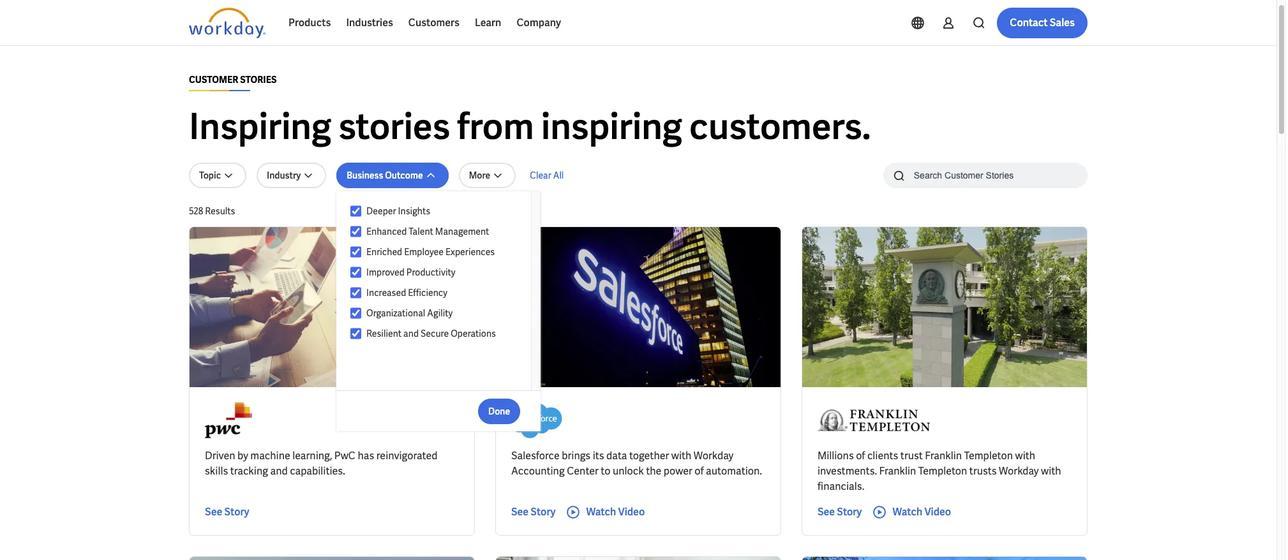 Task type: vqa. For each thing, say whether or not it's contained in the screenshot.
ORGANIZATIONAL AGILITY link
yes



Task type: locate. For each thing, give the bounding box(es) containing it.
1 horizontal spatial watch video link
[[872, 505, 951, 520]]

see story down financials.
[[818, 506, 862, 519]]

see story for salesforce brings its data together with workday accounting center to unlock the power of automation.
[[511, 506, 556, 519]]

outcome
[[385, 170, 423, 181]]

528 results
[[189, 206, 235, 217]]

see down financials.
[[818, 506, 835, 519]]

with inside salesforce brings its data together with workday accounting center to unlock the power of automation.
[[672, 449, 692, 463]]

2 horizontal spatial see
[[818, 506, 835, 519]]

story down financials.
[[837, 506, 862, 519]]

video
[[618, 506, 645, 519], [925, 506, 951, 519]]

management
[[435, 226, 489, 238]]

1 horizontal spatial of
[[856, 449, 865, 463]]

0 horizontal spatial see
[[205, 506, 222, 519]]

industries
[[346, 16, 393, 29]]

1 horizontal spatial watch video
[[893, 506, 951, 519]]

watch video down to
[[586, 506, 645, 519]]

learn
[[475, 16, 502, 29]]

story for salesforce brings its data together with workday accounting center to unlock the power of automation.
[[531, 506, 556, 519]]

see story link down financials.
[[818, 505, 862, 520]]

of
[[856, 449, 865, 463], [695, 465, 704, 478]]

see story link
[[205, 505, 249, 520], [511, 505, 556, 520], [818, 505, 862, 520]]

contact sales
[[1010, 16, 1075, 29]]

see down skills
[[205, 506, 222, 519]]

1 horizontal spatial story
[[531, 506, 556, 519]]

company
[[517, 16, 561, 29]]

watch video link for franklin
[[872, 505, 951, 520]]

resilient and secure operations link
[[361, 326, 519, 342]]

of inside salesforce brings its data together with workday accounting center to unlock the power of automation.
[[695, 465, 704, 478]]

3 story from the left
[[837, 506, 862, 519]]

0 horizontal spatial and
[[270, 465, 288, 478]]

workday
[[694, 449, 734, 463], [999, 465, 1039, 478]]

0 vertical spatial and
[[404, 328, 419, 340]]

employee
[[404, 246, 444, 258]]

2 horizontal spatial story
[[837, 506, 862, 519]]

see down accounting
[[511, 506, 529, 519]]

0 vertical spatial franklin
[[925, 449, 962, 463]]

customer
[[189, 74, 238, 86]]

and down machine
[[270, 465, 288, 478]]

to
[[601, 465, 611, 478]]

1 vertical spatial and
[[270, 465, 288, 478]]

talent
[[409, 226, 433, 238]]

1 video from the left
[[618, 506, 645, 519]]

of inside millions of clients trust franklin templeton with investments. franklin templeton trusts workday with financials.
[[856, 449, 865, 463]]

watch video down millions of clients trust franklin templeton with investments. franklin templeton trusts workday with financials.
[[893, 506, 951, 519]]

skills
[[205, 465, 228, 478]]

story down tracking
[[224, 506, 249, 519]]

industry button
[[257, 163, 326, 188]]

watch
[[586, 506, 616, 519], [893, 506, 923, 519]]

by
[[238, 449, 248, 463]]

watch video link down millions of clients trust franklin templeton with investments. franklin templeton trusts workday with financials.
[[872, 505, 951, 520]]

2 see story from the left
[[511, 506, 556, 519]]

0 horizontal spatial watch video link
[[566, 505, 645, 520]]

resilient
[[367, 328, 402, 340]]

0 horizontal spatial of
[[695, 465, 704, 478]]

enriched employee experiences link
[[361, 245, 519, 260]]

None checkbox
[[351, 206, 361, 217], [351, 287, 361, 299], [351, 328, 361, 340], [351, 206, 361, 217], [351, 287, 361, 299], [351, 328, 361, 340]]

experiences
[[446, 246, 495, 258]]

enhanced talent management link
[[361, 224, 519, 239]]

0 horizontal spatial see story link
[[205, 505, 249, 520]]

0 horizontal spatial watch video
[[586, 506, 645, 519]]

increased
[[367, 287, 406, 299]]

see story down accounting
[[511, 506, 556, 519]]

organizational
[[367, 308, 425, 319]]

inspiring stories from inspiring customers.
[[189, 103, 871, 150]]

products
[[289, 16, 331, 29]]

operations
[[451, 328, 496, 340]]

customer stories
[[189, 74, 277, 86]]

1 horizontal spatial franklin
[[925, 449, 962, 463]]

agility
[[427, 308, 453, 319]]

templeton up trusts on the bottom right
[[964, 449, 1013, 463]]

1 vertical spatial workday
[[999, 465, 1039, 478]]

data
[[607, 449, 627, 463]]

millions of clients trust franklin templeton with investments. franklin templeton trusts workday with financials.
[[818, 449, 1062, 494]]

1 horizontal spatial see story
[[511, 506, 556, 519]]

company button
[[509, 8, 569, 38]]

stories
[[338, 103, 450, 150]]

2 story from the left
[[531, 506, 556, 519]]

business
[[347, 170, 383, 181]]

franklin down "trust"
[[880, 465, 917, 478]]

workday inside salesforce brings its data together with workday accounting center to unlock the power of automation.
[[694, 449, 734, 463]]

franklin
[[925, 449, 962, 463], [880, 465, 917, 478]]

2 see from the left
[[511, 506, 529, 519]]

see story link for millions of clients trust franklin templeton with investments. franklin templeton trusts workday with financials.
[[818, 505, 862, 520]]

3 see from the left
[[818, 506, 835, 519]]

watch video
[[586, 506, 645, 519], [893, 506, 951, 519]]

story down accounting
[[531, 506, 556, 519]]

improved productivity link
[[361, 265, 519, 280]]

0 horizontal spatial watch
[[586, 506, 616, 519]]

1 horizontal spatial and
[[404, 328, 419, 340]]

see story link for salesforce brings its data together with workday accounting center to unlock the power of automation.
[[511, 505, 556, 520]]

workday up automation.
[[694, 449, 734, 463]]

watch down to
[[586, 506, 616, 519]]

from
[[457, 103, 534, 150]]

improved
[[367, 267, 405, 278]]

see story link down skills
[[205, 505, 249, 520]]

story
[[224, 506, 249, 519], [531, 506, 556, 519], [837, 506, 862, 519]]

2 watch video link from the left
[[872, 505, 951, 520]]

1 watch video from the left
[[586, 506, 645, 519]]

video down unlock
[[618, 506, 645, 519]]

watch video for to
[[586, 506, 645, 519]]

None checkbox
[[351, 226, 361, 238], [351, 246, 361, 258], [351, 267, 361, 278], [351, 308, 361, 319], [351, 226, 361, 238], [351, 246, 361, 258], [351, 267, 361, 278], [351, 308, 361, 319]]

2 see story link from the left
[[511, 505, 556, 520]]

1 vertical spatial of
[[695, 465, 704, 478]]

industries button
[[339, 8, 401, 38]]

0 vertical spatial workday
[[694, 449, 734, 463]]

see for millions of clients trust franklin templeton with investments. franklin templeton trusts workday with financials.
[[818, 506, 835, 519]]

1 horizontal spatial see
[[511, 506, 529, 519]]

1 watch video link from the left
[[566, 505, 645, 520]]

528
[[189, 206, 203, 217]]

video down millions of clients trust franklin templeton with investments. franklin templeton trusts workday with financials.
[[925, 506, 951, 519]]

topic
[[199, 170, 221, 181]]

sales
[[1050, 16, 1075, 29]]

video for to
[[618, 506, 645, 519]]

2 horizontal spatial see story link
[[818, 505, 862, 520]]

see story down skills
[[205, 506, 249, 519]]

1 horizontal spatial workday
[[999, 465, 1039, 478]]

1 horizontal spatial see story link
[[511, 505, 556, 520]]

improved productivity
[[367, 267, 456, 278]]

watch video link down to
[[566, 505, 645, 520]]

2 watch from the left
[[893, 506, 923, 519]]

2 video from the left
[[925, 506, 951, 519]]

1 vertical spatial franklin
[[880, 465, 917, 478]]

2 watch video from the left
[[893, 506, 951, 519]]

templeton down "trust"
[[919, 465, 968, 478]]

templeton
[[964, 449, 1013, 463], [919, 465, 968, 478]]

franklin right "trust"
[[925, 449, 962, 463]]

trust
[[901, 449, 923, 463]]

productivity
[[407, 267, 456, 278]]

of up investments.
[[856, 449, 865, 463]]

2 horizontal spatial see story
[[818, 506, 862, 519]]

together
[[630, 449, 669, 463]]

0 horizontal spatial video
[[618, 506, 645, 519]]

brings
[[562, 449, 591, 463]]

0 horizontal spatial workday
[[694, 449, 734, 463]]

go to the homepage image
[[189, 8, 266, 38]]

center
[[567, 465, 599, 478]]

see story link down accounting
[[511, 505, 556, 520]]

done button
[[478, 399, 520, 424]]

3 see story link from the left
[[818, 505, 862, 520]]

of right power
[[695, 465, 704, 478]]

0 vertical spatial of
[[856, 449, 865, 463]]

and
[[404, 328, 419, 340], [270, 465, 288, 478]]

with
[[672, 449, 692, 463], [1016, 449, 1036, 463], [1041, 465, 1062, 478]]

1 watch from the left
[[586, 506, 616, 519]]

learn button
[[467, 8, 509, 38]]

watch video link
[[566, 505, 645, 520], [872, 505, 951, 520]]

topic button
[[189, 163, 247, 188]]

watch down millions of clients trust franklin templeton with investments. franklin templeton trusts workday with financials.
[[893, 506, 923, 519]]

enriched
[[367, 246, 402, 258]]

increased efficiency link
[[361, 285, 519, 301]]

has
[[358, 449, 374, 463]]

deeper insights link
[[361, 204, 519, 219]]

workday right trusts on the bottom right
[[999, 465, 1039, 478]]

1 horizontal spatial video
[[925, 506, 951, 519]]

0 horizontal spatial story
[[224, 506, 249, 519]]

watch for franklin
[[893, 506, 923, 519]]

0 horizontal spatial see story
[[205, 506, 249, 519]]

and down organizational agility
[[404, 328, 419, 340]]

0 horizontal spatial with
[[672, 449, 692, 463]]

see story
[[205, 506, 249, 519], [511, 506, 556, 519], [818, 506, 862, 519]]

enhanced talent management
[[367, 226, 489, 238]]

stories
[[240, 74, 277, 86]]

3 see story from the left
[[818, 506, 862, 519]]

franklin templeton companies, llc image
[[818, 403, 930, 439]]

0 horizontal spatial franklin
[[880, 465, 917, 478]]

insights
[[398, 206, 430, 217]]

1 horizontal spatial watch
[[893, 506, 923, 519]]



Task type: describe. For each thing, give the bounding box(es) containing it.
1 story from the left
[[224, 506, 249, 519]]

1 vertical spatial templeton
[[919, 465, 968, 478]]

see story for millions of clients trust franklin templeton with investments. franklin templeton trusts workday with financials.
[[818, 506, 862, 519]]

increased efficiency
[[367, 287, 448, 299]]

unlock
[[613, 465, 644, 478]]

customers.
[[690, 103, 871, 150]]

driven by machine learning, pwc has reinvigorated skills tracking and capabilities.
[[205, 449, 438, 478]]

secure
[[421, 328, 449, 340]]

capabilities.
[[290, 465, 345, 478]]

salesforce
[[511, 449, 560, 463]]

organizational agility
[[367, 308, 453, 319]]

clients
[[868, 449, 899, 463]]

business outcome button
[[337, 163, 449, 188]]

efficiency
[[408, 287, 448, 299]]

learning,
[[293, 449, 332, 463]]

clear all
[[530, 170, 564, 181]]

1 see story link from the left
[[205, 505, 249, 520]]

contact
[[1010, 16, 1048, 29]]

machine
[[250, 449, 290, 463]]

more button
[[459, 163, 516, 188]]

products button
[[281, 8, 339, 38]]

story for millions of clients trust franklin templeton with investments. franklin templeton trusts workday with financials.
[[837, 506, 862, 519]]

enhanced
[[367, 226, 407, 238]]

tracking
[[230, 465, 268, 478]]

organizational agility link
[[361, 306, 519, 321]]

inspiring
[[541, 103, 682, 150]]

reinvigorated
[[377, 449, 438, 463]]

the
[[646, 465, 662, 478]]

done
[[488, 406, 510, 417]]

see for salesforce brings its data together with workday accounting center to unlock the power of automation.
[[511, 506, 529, 519]]

salesforce.com image
[[511, 403, 563, 439]]

Search Customer Stories text field
[[907, 164, 1063, 186]]

inspiring
[[189, 103, 331, 150]]

clear all button
[[526, 163, 568, 188]]

pwc
[[334, 449, 356, 463]]

1 see story from the left
[[205, 506, 249, 519]]

enriched employee experiences
[[367, 246, 495, 258]]

workday inside millions of clients trust franklin templeton with investments. franklin templeton trusts workday with financials.
[[999, 465, 1039, 478]]

and inside resilient and secure operations link
[[404, 328, 419, 340]]

more
[[469, 170, 491, 181]]

its
[[593, 449, 604, 463]]

automation.
[[706, 465, 762, 478]]

and inside driven by machine learning, pwc has reinvigorated skills tracking and capabilities.
[[270, 465, 288, 478]]

financials.
[[818, 480, 865, 494]]

watch video for templeton
[[893, 506, 951, 519]]

deeper insights
[[367, 206, 430, 217]]

contact sales link
[[997, 8, 1088, 38]]

0 vertical spatial templeton
[[964, 449, 1013, 463]]

pricewaterhousecoopers global licensing services corporation (pwc) image
[[205, 403, 252, 439]]

driven
[[205, 449, 235, 463]]

clear
[[530, 170, 552, 181]]

watch for center
[[586, 506, 616, 519]]

all
[[553, 170, 564, 181]]

millions
[[818, 449, 854, 463]]

video for templeton
[[925, 506, 951, 519]]

investments.
[[818, 465, 877, 478]]

salesforce brings its data together with workday accounting center to unlock the power of automation.
[[511, 449, 762, 478]]

trusts
[[970, 465, 997, 478]]

2 horizontal spatial with
[[1041, 465, 1062, 478]]

power
[[664, 465, 693, 478]]

customers
[[409, 16, 460, 29]]

watch video link for center
[[566, 505, 645, 520]]

customers button
[[401, 8, 467, 38]]

1 horizontal spatial with
[[1016, 449, 1036, 463]]

accounting
[[511, 465, 565, 478]]

business outcome
[[347, 170, 423, 181]]

resilient and secure operations
[[367, 328, 496, 340]]

deeper
[[367, 206, 396, 217]]

industry
[[267, 170, 301, 181]]

1 see from the left
[[205, 506, 222, 519]]



